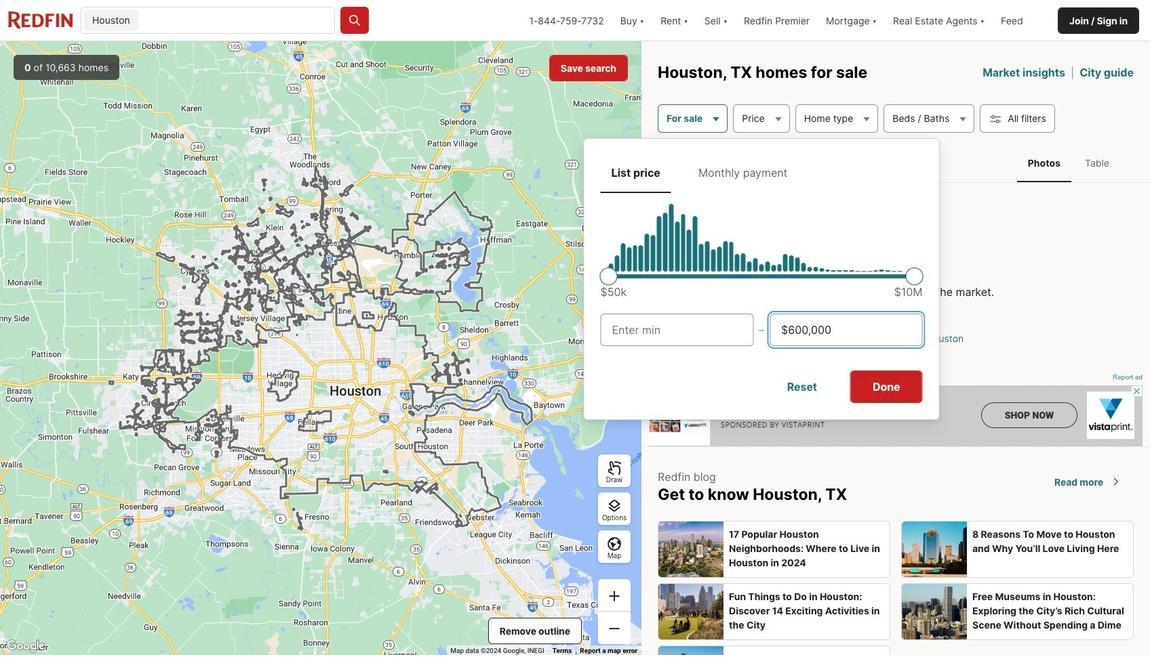 Task type: locate. For each thing, give the bounding box(es) containing it.
tab
[[601, 155, 671, 190], [688, 155, 799, 190]]

ad element
[[649, 386, 1143, 447]]

google image
[[3, 638, 48, 656]]

toggle search results photos view tab
[[1017, 146, 1072, 180]]

tab list
[[1004, 144, 1134, 183], [601, 155, 923, 193]]

minimum price slider
[[600, 268, 618, 285]]

None search field
[[141, 7, 334, 35]]

fun things to do in houston: discover 14 exciting activities in the city image
[[659, 585, 724, 640]]

17 popular houston neighborhoods: where to live in houston in 2024 image
[[659, 522, 724, 578]]

0 horizontal spatial tab
[[601, 155, 671, 190]]

menu
[[584, 138, 940, 420]]

0 horizontal spatial tab list
[[601, 155, 923, 193]]

1 horizontal spatial tab
[[688, 155, 799, 190]]

toggle search results table view tab
[[1075, 146, 1121, 180]]



Task type: describe. For each thing, give the bounding box(es) containing it.
1 horizontal spatial tab list
[[1004, 144, 1134, 183]]

maximum price slider
[[906, 268, 924, 285]]

Enter max text field
[[781, 322, 911, 338]]

Enter min text field
[[612, 322, 742, 338]]

1 tab from the left
[[601, 155, 671, 190]]

submit search image
[[348, 14, 362, 27]]

10 outdoor activities in houston: a guide to enjoying h-town's natural beauty image
[[659, 647, 724, 656]]

8 reasons to move to houston and why you'll love living here image
[[902, 522, 967, 578]]

free museums in houston: exploring the city's rich cultural scene without spending a dime image
[[902, 585, 967, 640]]

map region
[[0, 41, 642, 656]]

2 tab from the left
[[688, 155, 799, 190]]



Task type: vqa. For each thing, say whether or not it's contained in the screenshot.
real on the top right of page
no



